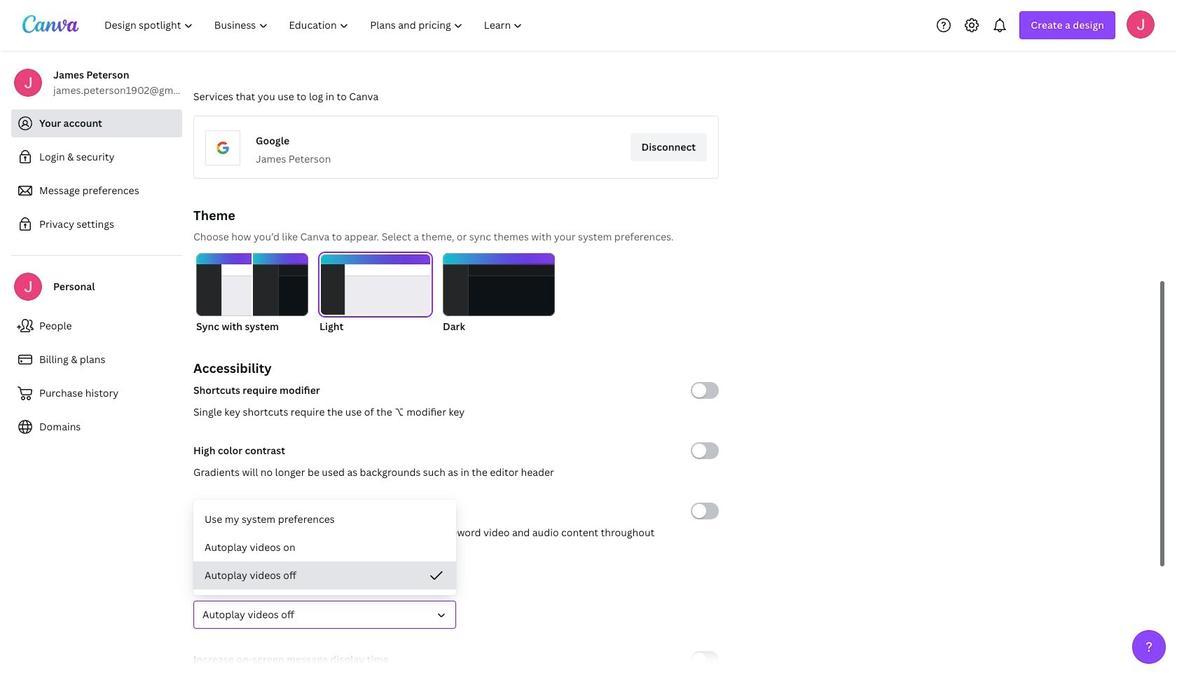 Task type: describe. For each thing, give the bounding box(es) containing it.
3 option from the top
[[194, 562, 456, 590]]



Task type: vqa. For each thing, say whether or not it's contained in the screenshot.
"Builder"
no



Task type: locate. For each thing, give the bounding box(es) containing it.
option
[[194, 506, 456, 534], [194, 534, 456, 562], [194, 562, 456, 590]]

None button
[[196, 253, 309, 334], [320, 253, 432, 334], [443, 253, 555, 334], [194, 601, 456, 629], [196, 253, 309, 334], [320, 253, 432, 334], [443, 253, 555, 334], [194, 601, 456, 629]]

1 option from the top
[[194, 506, 456, 534]]

list box
[[194, 506, 456, 590]]

top level navigation element
[[95, 11, 535, 39]]

james peterson image
[[1127, 10, 1155, 38]]

2 option from the top
[[194, 534, 456, 562]]



